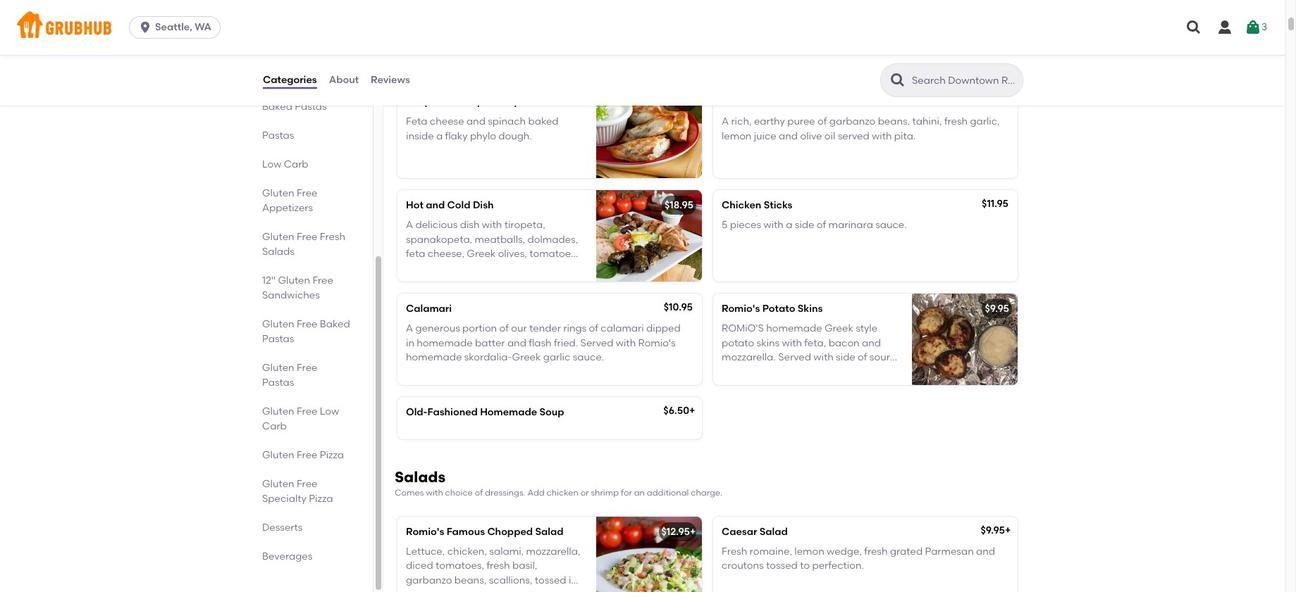 Task type: describe. For each thing, give the bounding box(es) containing it.
salami,
[[489, 546, 524, 558]]

oil
[[825, 130, 835, 142]]

of inside 'a rich, earthy puree of garbanzo beans, tahini, fresh garlic, lemon juice and olive oil served with pita.'
[[818, 116, 827, 128]]

lemon
[[722, 33, 755, 45]]

dressings.
[[485, 489, 525, 498]]

salads inside salads comes with choice of dressings. add chicken or shrimp for an additional charge.
[[395, 469, 446, 487]]

pizza inside gluten free specialty pizza
[[309, 493, 333, 505]]

inside
[[406, 130, 434, 142]]

baked
[[528, 116, 559, 128]]

served
[[838, 130, 870, 142]]

greek inside a delicious dish with tiropeta, spanakopeta, meatballs, dolmades, feta cheese, greek olives, tomatoes, cucumbers, pepperoncini peppers and our homemade tzatziki sauce.
[[467, 248, 496, 260]]

basil,
[[512, 560, 537, 572]]

pastas up low carb
[[262, 130, 294, 142]]

svg image
[[138, 20, 152, 35]]

free for pastas
[[297, 362, 318, 374]]

chicken
[[722, 199, 761, 211]]

gluten free specialty pizza
[[262, 479, 333, 505]]

dish
[[473, 199, 494, 211]]

about button
[[328, 55, 360, 106]]

gluten free baked pastas
[[262, 319, 350, 345]]

tzatziki inside the lemon and herb-infused rice enclosed in tender grape leaves, 6 pieces with side of tzatziki sauce.
[[855, 47, 888, 59]]

lemon and herb-infused rice enclosed in tender grape leaves, 6 pieces with side of tzatziki sauce. button
[[713, 4, 1018, 75]]

mozzarella.
[[722, 352, 776, 364]]

romio's homemade greek style potato skins with feta, bacon and mozzarella. served with side of sour cream.
[[722, 323, 890, 378]]

reviews button
[[370, 55, 411, 106]]

tossed inside fresh romaine, lemon wedge, fresh grated parmesan and croutons tossed to perfection.
[[766, 560, 798, 572]]

$6.50
[[663, 405, 689, 417]]

lemon inside fresh romaine, lemon wedge, fresh grated parmesan and croutons tossed to perfection.
[[795, 546, 825, 558]]

seattle,
[[155, 21, 192, 33]]

6
[[757, 47, 763, 59]]

gluten free appetizers
[[262, 187, 318, 214]]

a for a rich, earthy puree of garbanzo beans, tahini, fresh garlic, lemon juice and olive oil served with pita.
[[722, 116, 729, 128]]

skins
[[798, 303, 823, 315]]

caesar salad
[[722, 526, 788, 538]]

diced
[[406, 560, 433, 572]]

scallions,
[[489, 575, 532, 587]]

calamari
[[601, 323, 644, 335]]

pastas down categories
[[295, 101, 327, 113]]

and inside a delicious dish with tiropeta, spanakopeta, meatballs, dolmades, feta cheese, greek olives, tomatoes, cucumbers, pepperoncini peppers and our homemade tzatziki sauce.
[[406, 277, 425, 289]]

choice
[[445, 489, 473, 498]]

low carb
[[262, 159, 308, 171]]

sticks
[[764, 199, 793, 211]]

baked pastas
[[262, 101, 327, 113]]

dipped
[[646, 323, 681, 335]]

$12.95
[[662, 526, 690, 538]]

an
[[634, 489, 645, 498]]

portion
[[462, 323, 497, 335]]

our inside a delicious dish with tiropeta, spanakopeta, meatballs, dolmades, feta cheese, greek olives, tomatoes, cucumbers, pepperoncini peppers and our homemade tzatziki sauce.
[[427, 277, 443, 289]]

romio's potato skins
[[722, 303, 823, 315]]

tiropeta
[[406, 96, 447, 108]]

$10.95 for a generous portion of our tender rings of calamari dipped in homemade batter and flash fried. served with romio's homemade skordalia-greek garlic sauce.
[[664, 302, 693, 314]]

beans, inside 'a rich, earthy puree of garbanzo beans, tahini, fresh garlic, lemon juice and olive oil served with pita.'
[[878, 116, 910, 128]]

12" gluten free sandwiches
[[262, 275, 333, 302]]

vinaigrette
[[406, 589, 458, 593]]

3
[[1262, 21, 1267, 33]]

lettuce,
[[406, 546, 445, 558]]

cucumbers,
[[406, 262, 462, 274]]

1 salad from the left
[[535, 526, 563, 538]]

wa
[[195, 21, 211, 33]]

sauce. inside a generous portion of our tender rings of calamari dipped in homemade batter and flash fried. served with romio's homemade skordalia-greek garlic sauce.
[[573, 352, 604, 364]]

chopped
[[487, 526, 533, 538]]

tomatoes, inside the lettuce, chicken, salami, mozzarella, diced tomatoes, fresh basil, garbanzo beans, scallions, tossed in vinaigrette dressing.
[[436, 560, 484, 572]]

served inside a generous portion of our tender rings of calamari dipped in homemade batter and flash fried. served with romio's homemade skordalia-greek garlic sauce.
[[581, 337, 614, 349]]

served inside "romio's homemade greek style potato skins with feta, bacon and mozzarella. served with side of sour cream."
[[778, 352, 811, 364]]

romaine,
[[750, 546, 792, 558]]

and inside "romio's homemade greek style potato skins with feta, bacon and mozzarella. served with side of sour cream."
[[862, 337, 881, 349]]

of inside the lemon and herb-infused rice enclosed in tender grape leaves, 6 pieces with side of tzatziki sauce.
[[843, 47, 853, 59]]

dough.
[[499, 130, 532, 142]]

with inside 'a rich, earthy puree of garbanzo beans, tahini, fresh garlic, lemon juice and olive oil served with pita.'
[[872, 130, 892, 142]]

cheese,
[[428, 248, 465, 260]]

of inside "romio's homemade greek style potato skins with feta, bacon and mozzarella. served with side of sour cream."
[[858, 352, 867, 364]]

$11.95
[[982, 198, 1009, 210]]

with inside the lemon and herb-infused rice enclosed in tender grape leaves, 6 pieces with side of tzatziki sauce.
[[799, 47, 819, 59]]

pepperoncini
[[465, 262, 529, 274]]

tossed inside the lettuce, chicken, salami, mozzarella, diced tomatoes, fresh basil, garbanzo beans, scallions, tossed in vinaigrette dressing.
[[535, 575, 566, 587]]

main navigation navigation
[[0, 0, 1286, 55]]

a for a generous portion of our tender rings of calamari dipped in homemade batter and flash fried. served with romio's homemade skordalia-greek garlic sauce.
[[406, 323, 413, 335]]

fashioned
[[428, 407, 478, 419]]

charge.
[[691, 489, 722, 498]]

flash
[[529, 337, 552, 349]]

rings
[[563, 323, 587, 335]]

and inside a generous portion of our tender rings of calamari dipped in homemade batter and flash fried. served with romio's homemade skordalia-greek garlic sauce.
[[507, 337, 526, 349]]

$9.95 for $9.95 +
[[981, 525, 1005, 537]]

$10.95 left hummus
[[664, 96, 694, 108]]

of left marinara
[[817, 219, 826, 231]]

gluten free pastas
[[262, 362, 318, 389]]

5
[[722, 219, 728, 231]]

$10.95 for a rich, earthy puree of garbanzo beans, tahini, fresh garlic, lemon juice and olive oil served with pita.
[[980, 94, 1009, 106]]

hot and cold dish image
[[596, 190, 702, 282]]

chicken sticks
[[722, 199, 793, 211]]

skordalia-
[[464, 352, 512, 364]]

free for specialty
[[297, 479, 318, 491]]

of inside salads comes with choice of dressings. add chicken or shrimp for an additional charge.
[[475, 489, 483, 498]]

gluten for gluten free low carb
[[262, 406, 294, 418]]

lemon and herb-infused rice enclosed in tender grape leaves, 6 pieces with side of tzatziki sauce.
[[722, 33, 982, 59]]

shrimp
[[591, 489, 619, 498]]

herb-
[[778, 33, 805, 45]]

garlic
[[543, 352, 570, 364]]

search icon image
[[890, 72, 906, 89]]

beverages
[[262, 551, 312, 563]]

spanakopeta,
[[406, 234, 472, 246]]

perfection.
[[812, 560, 864, 572]]

baked inside "gluten free baked pastas"
[[320, 319, 350, 331]]

a inside feta cheese and spinach baked inside a flaky phylo dough.
[[436, 130, 443, 142]]

free for fresh
[[297, 231, 318, 243]]

greek inside "romio's homemade greek style potato skins with feta, bacon and mozzarella. served with side of sour cream."
[[825, 323, 853, 335]]

fresh inside fresh romaine, lemon wedge, fresh grated parmesan and croutons tossed to perfection.
[[722, 546, 747, 558]]

2 salad from the left
[[760, 526, 788, 538]]

and inside fresh romaine, lemon wedge, fresh grated parmesan and croutons tossed to perfection.
[[976, 546, 995, 558]]

homemade inside "romio's homemade greek style potato skins with feta, bacon and mozzarella. served with side of sour cream."
[[766, 323, 822, 335]]

and inside the lemon and herb-infused rice enclosed in tender grape leaves, 6 pieces with side of tzatziki sauce.
[[757, 33, 776, 45]]

caesar
[[722, 526, 757, 538]]

with inside a generous portion of our tender rings of calamari dipped in homemade batter and flash fried. served with romio's homemade skordalia-greek garlic sauce.
[[616, 337, 636, 349]]

skins
[[757, 337, 780, 349]]

gluten for gluten free specialty pizza
[[262, 479, 294, 491]]

carb inside "gluten free low carb"
[[262, 421, 287, 433]]

$9.95 for $9.95
[[985, 303, 1009, 315]]

grape
[[953, 33, 982, 45]]

enclosed
[[862, 33, 905, 45]]

our inside a generous portion of our tender rings of calamari dipped in homemade batter and flash fried. served with romio's homemade skordalia-greek garlic sauce.
[[511, 323, 527, 335]]

juice
[[754, 130, 777, 142]]

delicious
[[415, 219, 458, 231]]

fresh inside 'a rich, earthy puree of garbanzo beans, tahini, fresh garlic, lemon juice and olive oil served with pita.'
[[944, 116, 968, 128]]

a for a delicious dish with tiropeta, spanakopeta, meatballs, dolmades, feta cheese, greek olives, tomatoes, cucumbers, pepperoncini peppers and our homemade tzatziki sauce.
[[406, 219, 413, 231]]

romio's for romio's famous chopped salad
[[406, 526, 444, 538]]

0 horizontal spatial low
[[262, 159, 281, 171]]

tomatoes, inside a delicious dish with tiropeta, spanakopeta, meatballs, dolmades, feta cheese, greek olives, tomatoes, cucumbers, pepperoncini peppers and our homemade tzatziki sauce.
[[529, 248, 578, 260]]

calamari
[[406, 303, 452, 315]]

$18.95
[[665, 199, 694, 211]]

0 vertical spatial baked
[[262, 101, 292, 113]]

hummus
[[722, 96, 765, 108]]

romio's
[[722, 323, 764, 335]]

or
[[581, 489, 589, 498]]

seattle, wa button
[[129, 16, 226, 39]]

gluten for gluten free fresh salads
[[262, 231, 294, 243]]

low inside "gluten free low carb"
[[320, 406, 339, 418]]

tender inside the lemon and herb-infused rice enclosed in tender grape leaves, 6 pieces with side of tzatziki sauce.
[[919, 33, 950, 45]]

tzatziki inside a delicious dish with tiropeta, spanakopeta, meatballs, dolmades, feta cheese, greek olives, tomatoes, cucumbers, pepperoncini peppers and our homemade tzatziki sauce.
[[504, 277, 537, 289]]

with left the feta,
[[782, 337, 802, 349]]

romio's for romio's potato skins
[[722, 303, 760, 315]]

with inside a delicious dish with tiropeta, spanakopeta, meatballs, dolmades, feta cheese, greek olives, tomatoes, cucumbers, pepperoncini peppers and our homemade tzatziki sauce.
[[482, 219, 502, 231]]

feta cheese and spinach baked inside a flaky phylo dough.
[[406, 116, 559, 142]]

gluten for gluten free appetizers
[[262, 187, 294, 199]]

gluten free low carb
[[262, 406, 339, 433]]

svg image inside 3 button
[[1245, 19, 1262, 36]]

and up cheese
[[450, 96, 469, 108]]



Task type: locate. For each thing, give the bounding box(es) containing it.
tzatziki down enclosed
[[855, 47, 888, 59]]

beans, up dressing.
[[454, 575, 487, 587]]

free up the sandwiches
[[313, 275, 333, 287]]

in inside the lemon and herb-infused rice enclosed in tender grape leaves, 6 pieces with side of tzatziki sauce.
[[908, 33, 916, 45]]

pizza right specialty
[[309, 493, 333, 505]]

free inside gluten free appetizers
[[297, 187, 318, 199]]

1 horizontal spatial baked
[[320, 319, 350, 331]]

potato
[[762, 303, 795, 315]]

infused
[[805, 33, 839, 45]]

3 button
[[1245, 15, 1267, 40]]

old-fashioned homemade soup
[[406, 407, 564, 419]]

and left flash
[[507, 337, 526, 349]]

salads
[[262, 246, 295, 258], [395, 469, 446, 487]]

fresh inside fresh romaine, lemon wedge, fresh grated parmesan and croutons tossed to perfection.
[[864, 546, 888, 558]]

0 horizontal spatial tomatoes,
[[436, 560, 484, 572]]

tomatoes, down the dolmades,
[[529, 248, 578, 260]]

gluten inside gluten free specialty pizza
[[262, 479, 294, 491]]

for
[[621, 489, 632, 498]]

0 horizontal spatial beans,
[[454, 575, 487, 587]]

salads comes with choice of dressings. add chicken or shrimp for an additional charge.
[[395, 469, 722, 498]]

tiropeta and spanakopeta image
[[596, 87, 702, 178]]

1 vertical spatial in
[[406, 337, 414, 349]]

1 horizontal spatial tender
[[919, 33, 950, 45]]

in
[[908, 33, 916, 45], [406, 337, 414, 349], [569, 575, 577, 587]]

0 vertical spatial pizza
[[320, 450, 344, 462]]

tender left grape
[[919, 33, 950, 45]]

and inside 'a rich, earthy puree of garbanzo beans, tahini, fresh garlic, lemon juice and olive oil served with pita.'
[[779, 130, 798, 142]]

pieces inside the lemon and herb-infused rice enclosed in tender grape leaves, 6 pieces with side of tzatziki sauce.
[[765, 47, 797, 59]]

phylo
[[470, 130, 496, 142]]

free inside 12" gluten free sandwiches
[[313, 275, 333, 287]]

2 svg image from the left
[[1217, 19, 1233, 36]]

free
[[297, 187, 318, 199], [297, 231, 318, 243], [313, 275, 333, 287], [297, 319, 318, 331], [297, 362, 318, 374], [297, 406, 318, 418], [297, 450, 318, 462], [297, 479, 318, 491]]

fresh romaine, lemon wedge, fresh grated parmesan and croutons tossed to perfection.
[[722, 546, 995, 572]]

a inside a delicious dish with tiropeta, spanakopeta, meatballs, dolmades, feta cheese, greek olives, tomatoes, cucumbers, pepperoncini peppers and our homemade tzatziki sauce.
[[406, 219, 413, 231]]

baked down 12" gluten free sandwiches on the left of page
[[320, 319, 350, 331]]

low up gluten free pizza
[[320, 406, 339, 418]]

peppers
[[531, 262, 571, 274]]

a down sticks
[[786, 219, 793, 231]]

salads up comes
[[395, 469, 446, 487]]

0 vertical spatial served
[[581, 337, 614, 349]]

1 horizontal spatial salads
[[395, 469, 446, 487]]

low up gluten free appetizers
[[262, 159, 281, 171]]

served down the feta,
[[778, 352, 811, 364]]

of right the choice on the bottom of page
[[475, 489, 483, 498]]

garbanzo inside 'a rich, earthy puree of garbanzo beans, tahini, fresh garlic, lemon juice and olive oil served with pita.'
[[830, 116, 876, 128]]

side inside the lemon and herb-infused rice enclosed in tender grape leaves, 6 pieces with side of tzatziki sauce.
[[821, 47, 841, 59]]

bacon
[[829, 337, 860, 349]]

1 horizontal spatial romio's
[[638, 337, 676, 349]]

salads inside gluten free fresh salads
[[262, 246, 295, 258]]

0 horizontal spatial tzatziki
[[504, 277, 537, 289]]

salad up romaine,
[[760, 526, 788, 538]]

0 horizontal spatial tender
[[529, 323, 561, 335]]

greek up bacon
[[825, 323, 853, 335]]

of down rice
[[843, 47, 853, 59]]

tender up flash
[[529, 323, 561, 335]]

served down rings
[[581, 337, 614, 349]]

0 horizontal spatial fresh
[[320, 231, 345, 243]]

gluten up gluten free specialty pizza
[[262, 450, 294, 462]]

2 horizontal spatial romio's
[[722, 303, 760, 315]]

add
[[528, 489, 545, 498]]

tzatziki down the pepperoncini
[[504, 277, 537, 289]]

hot and cold dish
[[406, 199, 494, 211]]

gluten inside gluten free pastas
[[262, 362, 294, 374]]

sauce.
[[890, 47, 922, 59], [876, 219, 907, 231], [539, 277, 571, 289], [573, 352, 604, 364]]

garbanzo up vinaigrette
[[406, 575, 452, 587]]

gluten for gluten free pizza
[[262, 450, 294, 462]]

soup
[[540, 407, 564, 419]]

with down sticks
[[764, 219, 784, 231]]

croutons
[[722, 560, 764, 572]]

appetizers
[[262, 202, 313, 214]]

with left the choice on the bottom of page
[[426, 489, 443, 498]]

puree
[[787, 116, 815, 128]]

free inside "gluten free baked pastas"
[[297, 319, 318, 331]]

free down the sandwiches
[[297, 319, 318, 331]]

mozzarella,
[[526, 546, 580, 558]]

$9.95 +
[[981, 525, 1011, 537]]

sandwiches
[[262, 290, 320, 302]]

0 horizontal spatial garbanzo
[[406, 575, 452, 587]]

2 horizontal spatial in
[[908, 33, 916, 45]]

1 vertical spatial low
[[320, 406, 339, 418]]

pastas
[[295, 101, 327, 113], [262, 130, 294, 142], [262, 333, 294, 345], [262, 377, 294, 389]]

with left the pita.
[[872, 130, 892, 142]]

0 horizontal spatial fresh
[[487, 560, 510, 572]]

free down "gluten free baked pastas"
[[297, 362, 318, 374]]

2 horizontal spatial svg image
[[1245, 19, 1262, 36]]

salads up 12"
[[262, 246, 295, 258]]

0 vertical spatial greek
[[467, 248, 496, 260]]

0 horizontal spatial served
[[581, 337, 614, 349]]

$10.95
[[980, 94, 1009, 106], [664, 96, 694, 108], [664, 302, 693, 314]]

1 vertical spatial beans,
[[454, 575, 487, 587]]

cold
[[447, 199, 471, 211]]

1 horizontal spatial svg image
[[1217, 19, 1233, 36]]

with down the feta,
[[814, 352, 834, 364]]

0 vertical spatial our
[[427, 277, 443, 289]]

salad up mozzarella,
[[535, 526, 563, 538]]

0 vertical spatial salads
[[262, 246, 295, 258]]

romio's up romio's
[[722, 303, 760, 315]]

a inside 'a rich, earthy puree of garbanzo beans, tahini, fresh garlic, lemon juice and olive oil served with pita.'
[[722, 116, 729, 128]]

1 vertical spatial tzatziki
[[504, 277, 537, 289]]

lemon inside 'a rich, earthy puree of garbanzo beans, tahini, fresh garlic, lemon juice and olive oil served with pita.'
[[722, 130, 752, 142]]

greek up the pepperoncini
[[467, 248, 496, 260]]

beans, inside the lettuce, chicken, salami, mozzarella, diced tomatoes, fresh basil, garbanzo beans, scallions, tossed in vinaigrette dressing.
[[454, 575, 487, 587]]

flaky
[[445, 130, 468, 142]]

Search Downtown Romio's Pizza and Pasta search field
[[911, 74, 1019, 87]]

0 horizontal spatial lemon
[[722, 130, 752, 142]]

gluten for gluten free pastas
[[262, 362, 294, 374]]

pieces down herb-
[[765, 47, 797, 59]]

sauce. down enclosed
[[890, 47, 922, 59]]

cheese
[[430, 116, 464, 128]]

pastas inside gluten free pastas
[[262, 377, 294, 389]]

romio's potato skins image
[[912, 294, 1018, 386]]

gluten inside gluten free appetizers
[[262, 187, 294, 199]]

1 horizontal spatial our
[[511, 323, 527, 335]]

$6.50 +
[[663, 405, 695, 417]]

1 vertical spatial our
[[511, 323, 527, 335]]

lettuce, chicken, salami, mozzarella, diced tomatoes, fresh basil, garbanzo beans, scallions, tossed in vinaigrette dressing.
[[406, 546, 580, 593]]

pita.
[[894, 130, 916, 142]]

fresh inside gluten free fresh salads
[[320, 231, 345, 243]]

gluten inside "gluten free low carb"
[[262, 406, 294, 418]]

0 vertical spatial lemon
[[722, 130, 752, 142]]

potato
[[722, 337, 754, 349]]

low
[[262, 159, 281, 171], [320, 406, 339, 418]]

2 vertical spatial greek
[[512, 352, 541, 364]]

2 vertical spatial side
[[836, 352, 856, 364]]

side down infused
[[821, 47, 841, 59]]

fresh right tahini,
[[944, 116, 968, 128]]

1 horizontal spatial greek
[[512, 352, 541, 364]]

1 horizontal spatial tossed
[[766, 560, 798, 572]]

a delicious dish with tiropeta, spanakopeta, meatballs, dolmades, feta cheese, greek olives, tomatoes, cucumbers, pepperoncini peppers and our homemade tzatziki sauce.
[[406, 219, 578, 289]]

side for greek
[[836, 352, 856, 364]]

3 svg image from the left
[[1245, 19, 1262, 36]]

carb
[[284, 159, 308, 171], [262, 421, 287, 433]]

tomatoes, down chicken,
[[436, 560, 484, 572]]

1 vertical spatial fresh
[[722, 546, 747, 558]]

free down "gluten free low carb"
[[297, 450, 318, 462]]

in down calamari
[[406, 337, 414, 349]]

0 vertical spatial a
[[722, 116, 729, 128]]

a left the rich,
[[722, 116, 729, 128]]

romio's inside a generous portion of our tender rings of calamari dipped in homemade batter and flash fried. served with romio's homemade skordalia-greek garlic sauce.
[[638, 337, 676, 349]]

pastas inside "gluten free baked pastas"
[[262, 333, 294, 345]]

sour
[[870, 352, 890, 364]]

fresh left grated
[[864, 546, 888, 558]]

fresh
[[944, 116, 968, 128], [864, 546, 888, 558], [487, 560, 510, 572]]

free up appetizers on the left top of page
[[297, 187, 318, 199]]

gluten up specialty
[[262, 479, 294, 491]]

1 vertical spatial salads
[[395, 469, 446, 487]]

salad
[[535, 526, 563, 538], [760, 526, 788, 538]]

1 horizontal spatial lemon
[[795, 546, 825, 558]]

1 vertical spatial fresh
[[864, 546, 888, 558]]

gluten down appetizers on the left top of page
[[262, 231, 294, 243]]

0 horizontal spatial salads
[[262, 246, 295, 258]]

in right enclosed
[[908, 33, 916, 45]]

and up 6
[[757, 33, 776, 45]]

1 horizontal spatial in
[[569, 575, 577, 587]]

garbanzo inside the lettuce, chicken, salami, mozzarella, diced tomatoes, fresh basil, garbanzo beans, scallions, tossed in vinaigrette dressing.
[[406, 575, 452, 587]]

fresh inside the lettuce, chicken, salami, mozzarella, diced tomatoes, fresh basil, garbanzo beans, scallions, tossed in vinaigrette dressing.
[[487, 560, 510, 572]]

free inside gluten free specialty pizza
[[297, 479, 318, 491]]

of left sour
[[858, 352, 867, 364]]

hot
[[406, 199, 424, 211]]

$10.95 up "garlic,"
[[980, 94, 1009, 106]]

romio's famous chopped salad image
[[596, 517, 702, 593]]

sauce. down fried.
[[573, 352, 604, 364]]

1 vertical spatial pizza
[[309, 493, 333, 505]]

and inside feta cheese and spinach baked inside a flaky phylo dough.
[[467, 116, 486, 128]]

+ for $6.50 +
[[689, 405, 695, 417]]

1 horizontal spatial fresh
[[864, 546, 888, 558]]

0 vertical spatial $9.95
[[985, 303, 1009, 315]]

a rich, earthy puree of garbanzo beans, tahini, fresh garlic, lemon juice and olive oil served with pita.
[[722, 116, 1000, 142]]

meatballs,
[[475, 234, 525, 246]]

of up batter
[[499, 323, 509, 335]]

fresh up "croutons"
[[722, 546, 747, 558]]

chicken
[[547, 489, 579, 498]]

0 vertical spatial carb
[[284, 159, 308, 171]]

side inside "romio's homemade greek style potato skins with feta, bacon and mozzarella. served with side of sour cream."
[[836, 352, 856, 364]]

gluten free pizza
[[262, 450, 344, 462]]

side
[[821, 47, 841, 59], [795, 219, 814, 231], [836, 352, 856, 364]]

and up phylo
[[467, 116, 486, 128]]

chicken,
[[447, 546, 487, 558]]

free for baked
[[297, 319, 318, 331]]

romio's up lettuce,
[[406, 526, 444, 538]]

+ for $9.95 +
[[1005, 525, 1011, 537]]

sauce. inside the lemon and herb-infused rice enclosed in tender grape leaves, 6 pieces with side of tzatziki sauce.
[[890, 47, 922, 59]]

1 horizontal spatial pieces
[[765, 47, 797, 59]]

0 vertical spatial pieces
[[765, 47, 797, 59]]

2 horizontal spatial greek
[[825, 323, 853, 335]]

0 vertical spatial romio's
[[722, 303, 760, 315]]

1 vertical spatial served
[[778, 352, 811, 364]]

1 vertical spatial side
[[795, 219, 814, 231]]

1 vertical spatial romio's
[[638, 337, 676, 349]]

desserts
[[262, 522, 303, 534]]

0 horizontal spatial in
[[406, 337, 414, 349]]

+
[[689, 405, 695, 417], [1005, 525, 1011, 537], [690, 526, 696, 538]]

1 vertical spatial lemon
[[795, 546, 825, 558]]

1 horizontal spatial a
[[786, 219, 793, 231]]

2 vertical spatial in
[[569, 575, 577, 587]]

a down calamari
[[406, 323, 413, 335]]

$10.95 up dipped in the bottom of the page
[[664, 302, 693, 314]]

0 vertical spatial fresh
[[320, 231, 345, 243]]

with down calamari
[[616, 337, 636, 349]]

1 vertical spatial greek
[[825, 323, 853, 335]]

1 horizontal spatial served
[[778, 352, 811, 364]]

style
[[856, 323, 878, 335]]

0 horizontal spatial baked
[[262, 101, 292, 113]]

cream.
[[722, 366, 756, 378]]

and down the $9.95 +
[[976, 546, 995, 558]]

marinara
[[829, 219, 873, 231]]

12"
[[262, 275, 276, 287]]

fried.
[[554, 337, 578, 349]]

free down gluten free pastas on the left bottom of page
[[297, 406, 318, 418]]

romio's famous chopped salad
[[406, 526, 563, 538]]

2 vertical spatial romio's
[[406, 526, 444, 538]]

0 horizontal spatial our
[[427, 277, 443, 289]]

1 vertical spatial garbanzo
[[406, 575, 452, 587]]

1 horizontal spatial fresh
[[722, 546, 747, 558]]

tossed down romaine,
[[766, 560, 798, 572]]

0 horizontal spatial salad
[[535, 526, 563, 538]]

1 svg image from the left
[[1186, 19, 1202, 36]]

free up specialty
[[297, 479, 318, 491]]

comes
[[395, 489, 424, 498]]

2 vertical spatial fresh
[[487, 560, 510, 572]]

sauce. down peppers at the top left
[[539, 277, 571, 289]]

famous
[[447, 526, 485, 538]]

with inside salads comes with choice of dressings. add chicken or shrimp for an additional charge.
[[426, 489, 443, 498]]

side for herb-
[[821, 47, 841, 59]]

free inside gluten free pastas
[[297, 362, 318, 374]]

0 vertical spatial tender
[[919, 33, 950, 45]]

2 vertical spatial a
[[406, 323, 413, 335]]

0 vertical spatial a
[[436, 130, 443, 142]]

lemon up "to"
[[795, 546, 825, 558]]

0 horizontal spatial tossed
[[535, 575, 566, 587]]

and down cucumbers,
[[406, 277, 425, 289]]

categories button
[[262, 55, 318, 106]]

gluten inside 12" gluten free sandwiches
[[278, 275, 310, 287]]

of up oil
[[818, 116, 827, 128]]

pieces down chicken
[[730, 219, 761, 231]]

1 vertical spatial $9.95
[[981, 525, 1005, 537]]

free down appetizers on the left top of page
[[297, 231, 318, 243]]

lemon down the rich,
[[722, 130, 752, 142]]

free inside "gluten free low carb"
[[297, 406, 318, 418]]

romio's down dipped in the bottom of the page
[[638, 337, 676, 349]]

baked down categories
[[262, 101, 292, 113]]

1 vertical spatial carb
[[262, 421, 287, 433]]

free for pizza
[[297, 450, 318, 462]]

pastas up "gluten free low carb"
[[262, 377, 294, 389]]

2 horizontal spatial fresh
[[944, 116, 968, 128]]

greek inside a generous portion of our tender rings of calamari dipped in homemade batter and flash fried. served with romio's homemade skordalia-greek garlic sauce.
[[512, 352, 541, 364]]

our
[[427, 277, 443, 289], [511, 323, 527, 335]]

beans, up the pita.
[[878, 116, 910, 128]]

and down style
[[862, 337, 881, 349]]

dolmades,
[[528, 234, 578, 246]]

0 vertical spatial fresh
[[944, 116, 968, 128]]

fresh up 12" gluten free sandwiches on the left of page
[[320, 231, 345, 243]]

gluten free fresh salads
[[262, 231, 345, 258]]

specialty
[[262, 493, 307, 505]]

0 vertical spatial beans,
[[878, 116, 910, 128]]

a inside a generous portion of our tender rings of calamari dipped in homemade batter and flash fried. served with romio's homemade skordalia-greek garlic sauce.
[[406, 323, 413, 335]]

categories
[[263, 74, 317, 86]]

fresh down salami, on the left bottom
[[487, 560, 510, 572]]

0 horizontal spatial pieces
[[730, 219, 761, 231]]

1 vertical spatial tossed
[[535, 575, 566, 587]]

tzatziki
[[855, 47, 888, 59], [504, 277, 537, 289]]

homemade inside a delicious dish with tiropeta, spanakopeta, meatballs, dolmades, feta cheese, greek olives, tomatoes, cucumbers, pepperoncini peppers and our homemade tzatziki sauce.
[[445, 277, 501, 289]]

batter
[[475, 337, 505, 349]]

tahini,
[[912, 116, 942, 128]]

our down cucumbers,
[[427, 277, 443, 289]]

gluten up the sandwiches
[[278, 275, 310, 287]]

1 horizontal spatial tomatoes,
[[529, 248, 578, 260]]

1 vertical spatial pieces
[[730, 219, 761, 231]]

0 vertical spatial garbanzo
[[830, 116, 876, 128]]

sauce. inside a delicious dish with tiropeta, spanakopeta, meatballs, dolmades, feta cheese, greek olives, tomatoes, cucumbers, pepperoncini peppers and our homemade tzatziki sauce.
[[539, 277, 571, 289]]

0 horizontal spatial greek
[[467, 248, 496, 260]]

$9.95
[[985, 303, 1009, 315], [981, 525, 1005, 537]]

1 vertical spatial a
[[406, 219, 413, 231]]

with down infused
[[799, 47, 819, 59]]

1 vertical spatial a
[[786, 219, 793, 231]]

1 horizontal spatial garbanzo
[[830, 116, 876, 128]]

garbanzo up served
[[830, 116, 876, 128]]

0 vertical spatial side
[[821, 47, 841, 59]]

in inside a generous portion of our tender rings of calamari dipped in homemade batter and flash fried. served with romio's homemade skordalia-greek garlic sauce.
[[406, 337, 414, 349]]

free for low
[[297, 406, 318, 418]]

our right portion
[[511, 323, 527, 335]]

rich,
[[731, 116, 752, 128]]

seattle, wa
[[155, 21, 211, 33]]

carb up gluten free appetizers
[[284, 159, 308, 171]]

svg image
[[1186, 19, 1202, 36], [1217, 19, 1233, 36], [1245, 19, 1262, 36]]

0 vertical spatial low
[[262, 159, 281, 171]]

+ for $12.95 +
[[690, 526, 696, 538]]

1 horizontal spatial tzatziki
[[855, 47, 888, 59]]

of right rings
[[589, 323, 598, 335]]

a down the hot
[[406, 219, 413, 231]]

side left marinara
[[795, 219, 814, 231]]

olives,
[[498, 248, 527, 260]]

tossed down mozzarella,
[[535, 575, 566, 587]]

carb up gluten free pizza
[[262, 421, 287, 433]]

0 vertical spatial tomatoes,
[[529, 248, 578, 260]]

greek down flash
[[512, 352, 541, 364]]

gluten inside gluten free fresh salads
[[262, 231, 294, 243]]

gluten up appetizers on the left top of page
[[262, 187, 294, 199]]

garlic,
[[970, 116, 1000, 128]]

gluten inside "gluten free baked pastas"
[[262, 319, 294, 331]]

0 horizontal spatial romio's
[[406, 526, 444, 538]]

1 vertical spatial tomatoes,
[[436, 560, 484, 572]]

gluten down gluten free pastas on the left bottom of page
[[262, 406, 294, 418]]

gluten for gluten free baked pastas
[[262, 319, 294, 331]]

feta
[[406, 248, 425, 260]]

1 horizontal spatial low
[[320, 406, 339, 418]]

1 vertical spatial baked
[[320, 319, 350, 331]]

a down cheese
[[436, 130, 443, 142]]

in inside the lettuce, chicken, salami, mozzarella, diced tomatoes, fresh basil, garbanzo beans, scallions, tossed in vinaigrette dressing.
[[569, 575, 577, 587]]

side down bacon
[[836, 352, 856, 364]]

old-
[[406, 407, 428, 419]]

free inside gluten free fresh salads
[[297, 231, 318, 243]]

free for appetizers
[[297, 187, 318, 199]]

0 vertical spatial in
[[908, 33, 916, 45]]

pastas up gluten free pastas on the left bottom of page
[[262, 333, 294, 345]]

0 horizontal spatial svg image
[[1186, 19, 1202, 36]]

0 horizontal spatial a
[[436, 130, 443, 142]]

1 vertical spatial tender
[[529, 323, 561, 335]]

1 horizontal spatial beans,
[[878, 116, 910, 128]]

5 pieces with a side of marinara sauce.
[[722, 219, 907, 231]]

homemade
[[445, 277, 501, 289], [766, 323, 822, 335], [417, 337, 473, 349], [406, 352, 462, 364]]

1 horizontal spatial salad
[[760, 526, 788, 538]]

sauce. right marinara
[[876, 219, 907, 231]]

tender inside a generous portion of our tender rings of calamari dipped in homemade batter and flash fried. served with romio's homemade skordalia-greek garlic sauce.
[[529, 323, 561, 335]]

and up delicious
[[426, 199, 445, 211]]

0 vertical spatial tzatziki
[[855, 47, 888, 59]]

gluten down the sandwiches
[[262, 319, 294, 331]]

pizza down "gluten free low carb"
[[320, 450, 344, 462]]



Task type: vqa. For each thing, say whether or not it's contained in the screenshot.
Boba
no



